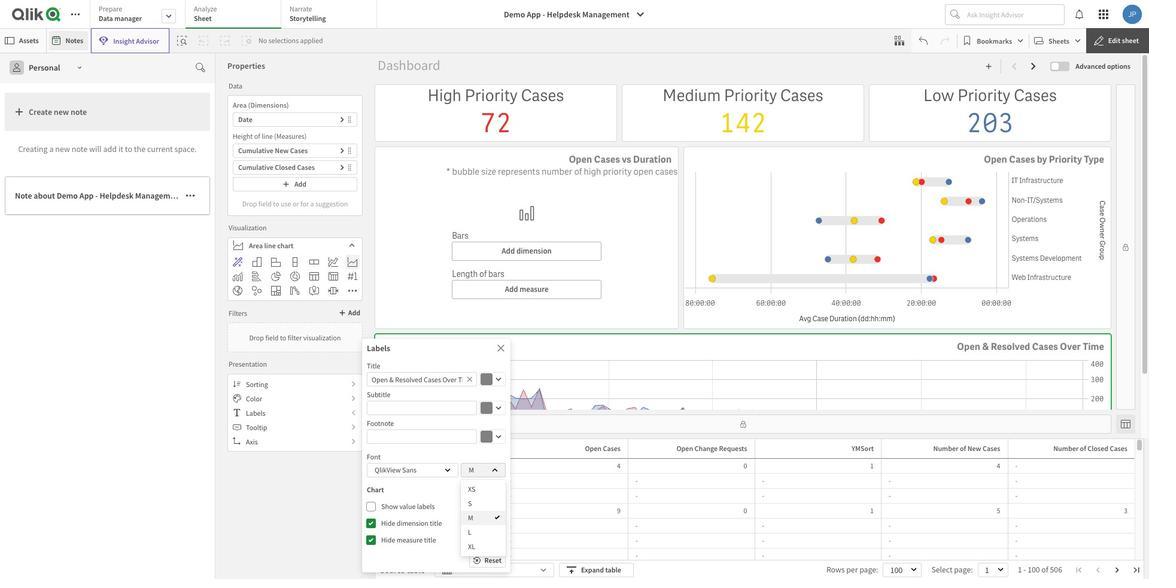 Task type: vqa. For each thing, say whether or not it's contained in the screenshot.


Task type: locate. For each thing, give the bounding box(es) containing it.
1 vertical spatial management
[[135, 190, 182, 201]]

note right create
[[71, 107, 87, 117]]

priority
[[465, 85, 518, 106], [724, 85, 777, 106], [958, 85, 1011, 106], [1049, 153, 1082, 166]]

1 horizontal spatial area
[[249, 241, 263, 250]]

cases inside medium priority cases 142
[[780, 85, 823, 106]]

m down s
[[468, 513, 473, 522]]

5/20/2019
[[464, 521, 494, 530]]

0 horizontal spatial closed
[[275, 163, 296, 172]]

date up 'height'
[[238, 115, 252, 124]]

1 horizontal spatial page
[[954, 565, 971, 575]]

0 horizontal spatial helpdesk
[[100, 190, 133, 201]]

1 vertical spatial 1
[[870, 506, 874, 515]]

1 vertical spatial app
[[80, 190, 94, 201]]

of inside "button"
[[1080, 444, 1086, 453]]

-
[[543, 9, 545, 20], [95, 190, 98, 201], [1015, 461, 1018, 470], [509, 476, 511, 485], [636, 476, 638, 485], [762, 476, 764, 485], [889, 476, 891, 485], [1015, 476, 1018, 485], [509, 491, 511, 500], [636, 491, 638, 500], [762, 491, 764, 500], [889, 491, 891, 500], [1015, 491, 1018, 500], [509, 521, 511, 530], [636, 521, 638, 530], [762, 521, 764, 530], [889, 521, 891, 530], [1015, 521, 1018, 530], [509, 536, 511, 545], [636, 536, 638, 545], [762, 536, 764, 545], [889, 536, 891, 545], [1015, 536, 1018, 545], [509, 551, 511, 560], [636, 551, 638, 560], [762, 551, 764, 560], [889, 551, 891, 560], [1015, 551, 1018, 560], [1023, 565, 1026, 575]]

1 vertical spatial 0
[[744, 506, 747, 515]]

1 vertical spatial dimension
[[397, 519, 428, 528]]

2 page from the left
[[954, 565, 971, 575]]

helpdesk
[[547, 9, 581, 20], [100, 190, 133, 201]]

open
[[569, 153, 592, 166], [984, 153, 1007, 166], [957, 341, 980, 353], [585, 444, 602, 453], [677, 444, 693, 453]]

treemap image
[[271, 286, 281, 296]]

2 number from the left
[[1053, 444, 1079, 453]]

dimension up add measure "button"
[[516, 246, 552, 256]]

1 horizontal spatial date button
[[464, 442, 499, 456]]

sheet
[[1122, 36, 1139, 45]]

medium priority cases 142
[[663, 85, 823, 141]]

new right create
[[54, 107, 69, 117]]

of for closed
[[1080, 444, 1086, 453]]

showing 101 rows and 6 columns. use arrow keys to navigate in table cells and tab to move to pagination controls. for the full range of keyboard navigation, see the documentation. element
[[375, 439, 1135, 579]]

date button
[[233, 113, 357, 127], [464, 442, 499, 456]]

(november
[[184, 190, 224, 201]]

date for the bottom date button
[[480, 444, 494, 453]]

vs
[[622, 153, 631, 166]]

donut chart image
[[290, 272, 300, 281]]

1 hide from the top
[[381, 519, 395, 528]]

&
[[982, 341, 989, 353]]

open for duration
[[569, 153, 592, 166]]

0 vertical spatial new
[[54, 107, 69, 117]]

1 vertical spatial new
[[55, 143, 70, 154]]

1 vertical spatial hide
[[381, 536, 395, 544]]

demo inside note about demo app - helpdesk management (november 16, 2023) button
[[57, 190, 78, 201]]

0 vertical spatial measure
[[520, 284, 548, 295]]

priority inside medium priority cases 142
[[724, 85, 777, 106]]

0 vertical spatial date
[[238, 115, 252, 124]]

priority for 142
[[724, 85, 777, 106]]

1 cumulative from the top
[[238, 146, 273, 155]]

1 horizontal spatial 4
[[997, 461, 1000, 470]]

2 0 from the top
[[744, 506, 747, 515]]

analyze sheet
[[194, 4, 217, 23]]

1 horizontal spatial dimension
[[516, 246, 552, 256]]

area left (dimensions)
[[233, 101, 247, 110]]

note
[[15, 190, 32, 201]]

title for hide measure title
[[424, 536, 436, 544]]

add inside length of bars add measure
[[505, 284, 518, 295]]

hide source table viewer image
[[1121, 419, 1130, 429]]

labels up the tooltip
[[246, 408, 265, 417]]

0 horizontal spatial page
[[859, 565, 876, 575]]

3
[[1124, 506, 1128, 515]]

page right per
[[859, 565, 876, 575]]

color button
[[228, 391, 362, 406]]

table for source table
[[406, 565, 425, 576]]

1 vertical spatial labels
[[246, 408, 265, 417]]

number of closed cases button
[[1038, 442, 1132, 456]]

1 for 5
[[870, 506, 874, 515]]

applied
[[300, 36, 323, 45]]

m up '5/14/2019'
[[469, 466, 474, 475]]

0 vertical spatial title
[[430, 519, 442, 528]]

labels inside button
[[246, 408, 265, 417]]

of for bars
[[479, 269, 487, 280]]

0 vertical spatial demo
[[504, 9, 525, 20]]

4 down open cases
[[617, 461, 621, 470]]

1 horizontal spatial measure
[[520, 284, 548, 295]]

1 horizontal spatial management
[[582, 9, 629, 20]]

0 vertical spatial app
[[527, 9, 541, 20]]

space.
[[174, 143, 197, 154]]

labels up title
[[367, 343, 390, 354]]

narrate storytelling
[[290, 4, 326, 23]]

rows per page :
[[826, 565, 878, 575]]

5/12/2019
[[464, 461, 494, 470]]

list box containing xs
[[461, 480, 506, 557]]

measure
[[520, 284, 548, 295], [397, 536, 423, 544]]

hide measure title
[[381, 536, 436, 544]]

0 horizontal spatial date button
[[233, 113, 357, 127]]

1 vertical spatial cumulative
[[238, 163, 273, 172]]

select
[[931, 565, 953, 575]]

helpdesk inside note about demo app - helpdesk management (november 16, 2023) button
[[100, 190, 133, 201]]

1 vertical spatial new
[[967, 444, 981, 453]]

open for priority
[[984, 153, 1007, 166]]

measure down add dimension 'button'
[[520, 284, 548, 295]]

sorting button
[[228, 377, 362, 391]]

open change requests
[[677, 444, 747, 453]]

1 vertical spatial title
[[424, 536, 436, 544]]

2 hide from the top
[[381, 536, 395, 544]]

about
[[34, 190, 55, 201]]

date up "5/12/2019"
[[480, 444, 494, 453]]

cases inside "button"
[[1110, 444, 1128, 453]]

measure down the hide dimension title
[[397, 536, 423, 544]]

number
[[933, 444, 958, 453], [1053, 444, 1079, 453]]

bars add dimension
[[452, 231, 552, 256]]

0 horizontal spatial demo
[[57, 190, 78, 201]]

1 vertical spatial date button
[[464, 442, 499, 456]]

add
[[103, 143, 117, 154]]

72
[[480, 106, 512, 141]]

reset
[[484, 556, 502, 565]]

1 0 from the top
[[744, 461, 747, 470]]

bubble
[[452, 166, 479, 178]]

1 horizontal spatial demo
[[504, 9, 525, 20]]

priority inside the "high priority cases 72"
[[465, 85, 518, 106]]

area inside button
[[249, 241, 263, 250]]

0 vertical spatial date button
[[233, 113, 357, 127]]

1 horizontal spatial number
[[1053, 444, 1079, 453]]

0 horizontal spatial new
[[275, 146, 289, 155]]

autochart image
[[233, 257, 242, 267]]

0 horizontal spatial :
[[876, 565, 878, 575]]

line left chart
[[264, 241, 276, 250]]

1 horizontal spatial data
[[229, 81, 242, 90]]

will
[[89, 143, 102, 154]]

list box
[[461, 480, 506, 557]]

0 vertical spatial 0
[[744, 461, 747, 470]]

0 for 4
[[744, 461, 747, 470]]

number inside button
[[933, 444, 958, 453]]

duration
[[633, 153, 672, 166]]

1 page from the left
[[859, 565, 876, 575]]

number of closed cases
[[1053, 444, 1128, 453]]

: right select
[[971, 565, 973, 575]]

0 vertical spatial 1
[[870, 461, 874, 470]]

date button up (measures)
[[233, 113, 357, 127]]

0 horizontal spatial data
[[99, 14, 113, 23]]

0 vertical spatial closed
[[275, 163, 296, 172]]

application
[[0, 0, 1149, 579]]

1 vertical spatial date
[[480, 444, 494, 453]]

area for area (dimensions)
[[233, 101, 247, 110]]

low priority cases 203
[[923, 85, 1057, 141]]

1 horizontal spatial app
[[527, 9, 541, 20]]

0 horizontal spatial app
[[80, 190, 94, 201]]

box plot image
[[329, 286, 338, 296]]

tab list containing prepare
[[90, 0, 381, 30]]

1 vertical spatial demo
[[57, 190, 78, 201]]

to right field
[[280, 333, 286, 342]]

0 for 9
[[744, 506, 747, 515]]

1 number from the left
[[933, 444, 958, 453]]

font
[[367, 452, 381, 461]]

5/16/2019
[[464, 491, 494, 500]]

1 horizontal spatial to
[[280, 333, 286, 342]]

pivot table image
[[329, 272, 338, 281]]

m inside m 'popup button'
[[469, 466, 474, 475]]

new inside showing 101 rows and 6 columns. use arrow keys to navigate in table cells and tab to move to pagination controls. for the full range of keyboard navigation, see the documentation. element
[[967, 444, 981, 453]]

priority inside low priority cases 203
[[958, 85, 1011, 106]]

open for cases
[[957, 341, 980, 353]]

0 horizontal spatial measure
[[397, 536, 423, 544]]

labels button
[[228, 406, 362, 420]]

1 horizontal spatial :
[[971, 565, 973, 575]]

title for hide dimension title
[[430, 519, 442, 528]]

1 horizontal spatial labels
[[367, 343, 390, 354]]

1 vertical spatial to
[[280, 333, 286, 342]]

add button down cumulative closed cases button
[[233, 177, 357, 192]]

table right source
[[406, 565, 425, 576]]

0 vertical spatial hide
[[381, 519, 395, 528]]

date button up "5/12/2019"
[[464, 442, 499, 456]]

9
[[617, 506, 621, 515]]

cumulative down "cumulative new cases"
[[238, 163, 273, 172]]

of inside open cases vs duration * bubble size represents number of high priority open cases
[[574, 166, 582, 178]]

1 for 4
[[870, 461, 874, 470]]

hide down 'show'
[[381, 519, 395, 528]]

1 vertical spatial m
[[468, 513, 473, 522]]

more image
[[348, 286, 357, 296]]

click to unlock sheet layout image
[[1122, 244, 1129, 251], [739, 421, 747, 428]]

date inside showing 101 rows and 6 columns. use arrow keys to navigate in table cells and tab to move to pagination controls. for the full range of keyboard navigation, see the documentation. element
[[480, 444, 494, 453]]

0 vertical spatial note
[[71, 107, 87, 117]]

1 horizontal spatial helpdesk
[[547, 9, 581, 20]]

chart
[[277, 241, 294, 250]]

0 vertical spatial new
[[275, 146, 289, 155]]

title down the hide dimension title
[[424, 536, 436, 544]]

table
[[406, 565, 425, 576], [605, 566, 621, 575]]

sheet
[[194, 14, 212, 23]]

open inside open cases vs duration * bubble size represents number of high priority open cases
[[569, 153, 592, 166]]

page right select
[[954, 565, 971, 575]]

to right 'it'
[[125, 143, 132, 154]]

chart
[[367, 485, 384, 494]]

cumulative for cumulative closed cases
[[238, 163, 273, 172]]

Subtitle text field
[[367, 403, 477, 413]]

cumulative for cumulative new cases
[[238, 146, 273, 155]]

data down properties
[[229, 81, 242, 90]]

demo
[[504, 9, 525, 20], [57, 190, 78, 201]]

line up "cumulative new cases"
[[262, 132, 273, 141]]

area
[[233, 101, 247, 110], [249, 241, 263, 250]]

note left will
[[72, 143, 88, 154]]

date for the topmost date button
[[238, 115, 252, 124]]

Title text field
[[367, 374, 463, 385]]

vertical combo chart image
[[233, 272, 242, 281]]

create new note
[[29, 107, 87, 117]]

color
[[246, 394, 262, 403]]

0 horizontal spatial date
[[238, 115, 252, 124]]

: right per
[[876, 565, 878, 575]]

data down prepare
[[99, 14, 113, 23]]

0 vertical spatial data
[[99, 14, 113, 23]]

data inside prepare data manager
[[99, 14, 113, 23]]

2 vertical spatial 1
[[1018, 565, 1022, 575]]

4 down the number of new cases
[[997, 461, 1000, 470]]

dimension up hide measure title at the bottom
[[397, 519, 428, 528]]

dimension inside bars add dimension
[[516, 246, 552, 256]]

manager
[[114, 14, 142, 23]]

pie chart image
[[271, 272, 281, 281]]

a
[[49, 143, 54, 154]]

1 vertical spatial measure
[[397, 536, 423, 544]]

number of new cases button
[[918, 442, 1005, 456]]

0 vertical spatial helpdesk
[[547, 9, 581, 20]]

advanced
[[1076, 62, 1106, 71]]

0 horizontal spatial labels
[[246, 408, 265, 417]]

add button down more image on the left of the page
[[336, 306, 363, 320]]

bookmarks
[[977, 36, 1012, 45]]

cumulative down 'height'
[[238, 146, 273, 155]]

table image
[[309, 272, 319, 281]]

1 horizontal spatial new
[[967, 444, 981, 453]]

source table
[[380, 565, 425, 576]]

app inside demo app - helpdesk management button
[[527, 9, 541, 20]]

of
[[254, 132, 260, 141], [574, 166, 582, 178], [479, 269, 487, 280], [960, 444, 966, 453], [1080, 444, 1086, 453], [1042, 565, 1048, 575]]

1 vertical spatial helpdesk
[[100, 190, 133, 201]]

cumulative new cases
[[238, 146, 308, 155]]

area up vertical grouped bar chart image
[[249, 241, 263, 250]]

priority right the medium
[[724, 85, 777, 106]]

1 horizontal spatial date
[[480, 444, 494, 453]]

0 horizontal spatial 4
[[617, 461, 621, 470]]

priority down create new sheet image on the top of page
[[958, 85, 1011, 106]]

0 horizontal spatial management
[[135, 190, 182, 201]]

add up bars
[[502, 246, 515, 256]]

of inside button
[[960, 444, 966, 453]]

management inside demo app - helpdesk management button
[[582, 9, 629, 20]]

table for expand table
[[605, 566, 621, 575]]

m
[[469, 466, 474, 475], [468, 513, 473, 522]]

0 horizontal spatial click to unlock sheet layout image
[[739, 421, 747, 428]]

add down add dimension 'button'
[[505, 284, 518, 295]]

0 vertical spatial management
[[582, 9, 629, 20]]

2 4 from the left
[[997, 461, 1000, 470]]

creating
[[18, 143, 48, 154]]

100
[[1028, 565, 1040, 575]]

cases inside the "high priority cases 72"
[[521, 85, 564, 106]]

0 horizontal spatial dimension
[[397, 519, 428, 528]]

horizontal grouped bar chart image
[[271, 257, 281, 267]]

1 vertical spatial area
[[249, 241, 263, 250]]

0 vertical spatial dimension
[[516, 246, 552, 256]]

1 horizontal spatial closed
[[1088, 444, 1108, 453]]

0 horizontal spatial table
[[406, 565, 425, 576]]

number inside "button"
[[1053, 444, 1079, 453]]

1 vertical spatial data
[[229, 81, 242, 90]]

go to the last page image
[[1133, 567, 1140, 574]]

medium
[[663, 85, 721, 106]]

5
[[997, 506, 1000, 515]]

1 horizontal spatial table
[[605, 566, 621, 575]]

0 vertical spatial to
[[125, 143, 132, 154]]

0 vertical spatial area
[[233, 101, 247, 110]]

height
[[233, 132, 253, 141]]

open inside button
[[677, 444, 693, 453]]

0 vertical spatial cumulative
[[238, 146, 273, 155]]

title down labels
[[430, 519, 442, 528]]

of inside length of bars add measure
[[479, 269, 487, 280]]

1 horizontal spatial click to unlock sheet layout image
[[1122, 244, 1129, 251]]

table inside button
[[605, 566, 621, 575]]

new
[[275, 146, 289, 155], [967, 444, 981, 453]]

1 vertical spatial click to unlock sheet layout image
[[739, 421, 747, 428]]

table right expand
[[605, 566, 621, 575]]

tab list
[[90, 0, 381, 30]]

waterfall chart image
[[290, 286, 300, 296]]

s
[[468, 499, 472, 508]]

app inside note about demo app - helpdesk management (november 16, 2023) button
[[80, 190, 94, 201]]

hide down the hide dimension title
[[381, 536, 395, 544]]

edit
[[1108, 36, 1121, 45]]

Ask Insight Advisor text field
[[965, 5, 1064, 24]]

of for line
[[254, 132, 260, 141]]

dashboard button
[[375, 56, 443, 75]]

priority right high
[[465, 85, 518, 106]]

helpdesk inside demo app - helpdesk management button
[[547, 9, 581, 20]]

1 vertical spatial closed
[[1088, 444, 1108, 453]]

sheets
[[1049, 36, 1069, 45]]

2 cumulative from the top
[[238, 163, 273, 172]]

notes button
[[49, 31, 88, 50]]

cases
[[521, 85, 564, 106], [780, 85, 823, 106], [1014, 85, 1057, 106], [290, 146, 308, 155], [594, 153, 620, 166], [1009, 153, 1035, 166], [297, 163, 315, 172], [1032, 341, 1058, 353], [603, 444, 621, 453], [983, 444, 1000, 453], [1110, 444, 1128, 453]]

1 vertical spatial line
[[264, 241, 276, 250]]

0 vertical spatial m
[[469, 466, 474, 475]]

vertical stacked bar chart image
[[290, 257, 300, 267]]

next sheet: performance image
[[1029, 62, 1039, 71]]

cases
[[655, 166, 678, 178]]

new right a
[[55, 143, 70, 154]]

5/19/2019
[[464, 506, 494, 515]]

0 horizontal spatial area
[[233, 101, 247, 110]]

(measures)
[[274, 132, 307, 141]]

0 horizontal spatial number
[[933, 444, 958, 453]]

priority for 203
[[958, 85, 1011, 106]]



Task type: describe. For each thing, give the bounding box(es) containing it.
hide for hide dimension title
[[381, 519, 395, 528]]

horizontal stacked bar chart image
[[309, 257, 319, 267]]

narrate
[[290, 4, 312, 13]]

open cases
[[585, 444, 621, 453]]

dashboard
[[378, 56, 440, 74]]

bars
[[488, 269, 504, 280]]

priority for 72
[[465, 85, 518, 106]]

1 - 100 of 506
[[1018, 565, 1062, 575]]

cases inside low priority cases 203
[[1014, 85, 1057, 106]]

axis
[[246, 437, 258, 446]]

add inside bars add dimension
[[502, 246, 515, 256]]

demo app - helpdesk management button
[[497, 5, 652, 24]]

time
[[1083, 341, 1104, 353]]

note inside button
[[71, 107, 87, 117]]

personal button
[[5, 58, 89, 77]]

0 vertical spatial click to unlock sheet layout image
[[1122, 244, 1129, 251]]

search notes image
[[196, 63, 205, 72]]

add down more image on the left of the page
[[348, 308, 360, 317]]

vertical grouped bar chart image
[[252, 257, 262, 267]]

close image
[[496, 344, 506, 353]]

presentation
[[229, 360, 267, 369]]

1 : from the left
[[876, 565, 878, 575]]

length of bars add measure
[[452, 269, 548, 295]]

*
[[446, 166, 450, 178]]

drop field to filter visualization
[[249, 333, 341, 342]]

assets
[[19, 36, 39, 45]]

management inside note about demo app - helpdesk management (november 16, 2023) button
[[135, 190, 182, 201]]

new inside button
[[54, 107, 69, 117]]

undo image
[[919, 36, 928, 45]]

height of line (measures)
[[233, 132, 307, 141]]

l
[[468, 528, 471, 537]]

open cases vs duration * bubble size represents number of high priority open cases
[[446, 153, 678, 178]]

line chart image
[[329, 257, 338, 267]]

142
[[719, 106, 767, 141]]

number of new cases
[[933, 444, 1000, 453]]

hide for hide measure title
[[381, 536, 395, 544]]

map image
[[233, 286, 242, 296]]

go to the next page image
[[1114, 567, 1121, 574]]

1 vertical spatial note
[[72, 143, 88, 154]]

over
[[1060, 341, 1081, 353]]

m button
[[461, 463, 506, 478]]

high priority cases 72
[[428, 85, 564, 141]]

high
[[428, 85, 461, 106]]

create
[[29, 107, 52, 117]]

ymsort button
[[836, 442, 879, 456]]

Footnote text field
[[367, 432, 477, 442]]

advanced options
[[1076, 62, 1130, 71]]

low
[[923, 85, 954, 106]]

area line chart image
[[348, 257, 357, 267]]

expand table button
[[559, 563, 634, 578]]

tab list inside application
[[90, 0, 381, 30]]

filter
[[288, 333, 302, 342]]

closed inside cumulative closed cases button
[[275, 163, 296, 172]]

open & resolved cases over time
[[957, 341, 1104, 353]]

area for area line chart
[[249, 241, 263, 250]]

(dimensions)
[[248, 101, 289, 110]]

add measure button
[[452, 280, 602, 299]]

creating a new note will add it to the current space.
[[18, 143, 197, 154]]

edit sheet button
[[1086, 28, 1149, 53]]

closed inside number of closed cases "button"
[[1088, 444, 1108, 453]]

no selections applied
[[259, 36, 323, 45]]

open inside button
[[585, 444, 602, 453]]

edit sheet
[[1108, 36, 1139, 45]]

sheets button
[[1032, 31, 1084, 50]]

personal
[[29, 62, 60, 73]]

prepare data manager
[[99, 4, 142, 23]]

reset button
[[469, 553, 506, 568]]

application containing 72
[[0, 0, 1149, 579]]

cases inside open cases vs duration * bubble size represents number of high priority open cases
[[594, 153, 620, 166]]

show
[[381, 502, 398, 511]]

line inside button
[[264, 241, 276, 250]]

xs
[[468, 485, 475, 494]]

tooltip button
[[228, 420, 362, 434]]

number
[[542, 166, 572, 178]]

go to the previous page image
[[1095, 567, 1102, 574]]

open change requests button
[[661, 442, 752, 456]]

number for number of closed cases
[[1053, 444, 1079, 453]]

notes
[[66, 36, 83, 45]]

properties
[[227, 60, 265, 71]]

source
[[380, 565, 405, 576]]

current
[[147, 143, 173, 154]]

per
[[846, 565, 858, 575]]

203
[[966, 106, 1014, 141]]

length
[[452, 269, 478, 280]]

open cases by priority type
[[984, 153, 1104, 166]]

visualization
[[229, 223, 267, 232]]

xl
[[468, 542, 475, 551]]

of for new
[[960, 444, 966, 453]]

kpi image
[[348, 272, 357, 281]]

high
[[584, 166, 601, 178]]

horizontal combo chart image
[[252, 272, 262, 281]]

field
[[265, 333, 279, 342]]

number for number of new cases
[[933, 444, 958, 453]]

value
[[399, 502, 416, 511]]

ymsort
[[852, 444, 874, 453]]

0 vertical spatial line
[[262, 132, 273, 141]]

selections tool image
[[895, 36, 904, 45]]

add down cumulative closed cases button
[[294, 180, 306, 189]]

5/24/2019
[[464, 551, 494, 560]]

the
[[134, 143, 145, 154]]

go to the first page image
[[1075, 567, 1083, 574]]

analyze
[[194, 4, 217, 13]]

priority right by
[[1049, 153, 1082, 166]]

footnote
[[367, 419, 394, 428]]

nl insights image
[[309, 286, 319, 296]]

0 vertical spatial add button
[[233, 177, 357, 192]]

expand
[[581, 566, 604, 575]]

2 : from the left
[[971, 565, 973, 575]]

no
[[259, 36, 267, 45]]

it
[[118, 143, 123, 154]]

scatter plot image
[[252, 286, 262, 296]]

hide dimension title
[[381, 519, 442, 528]]

1 vertical spatial add button
[[336, 306, 363, 320]]

add dimension button
[[452, 242, 602, 261]]

create new sheet image
[[985, 63, 992, 70]]

measure inside length of bars add measure
[[520, 284, 548, 295]]

open cases button
[[569, 442, 625, 456]]

type
[[1084, 153, 1104, 166]]

create new note button
[[5, 93, 210, 131]]

note about demo app - helpdesk management (november 16, 2023) button
[[5, 177, 258, 215]]

visualization
[[303, 333, 341, 342]]

assets button
[[2, 31, 43, 50]]

requests
[[719, 444, 747, 453]]

5/14/2019
[[464, 476, 494, 485]]

m inside xs s m l xl
[[468, 513, 473, 522]]

demo inside demo app - helpdesk management button
[[504, 9, 525, 20]]

1 4 from the left
[[617, 461, 621, 470]]

0 vertical spatial labels
[[367, 343, 390, 354]]

bookmarks button
[[960, 31, 1026, 50]]

0 horizontal spatial to
[[125, 143, 132, 154]]



